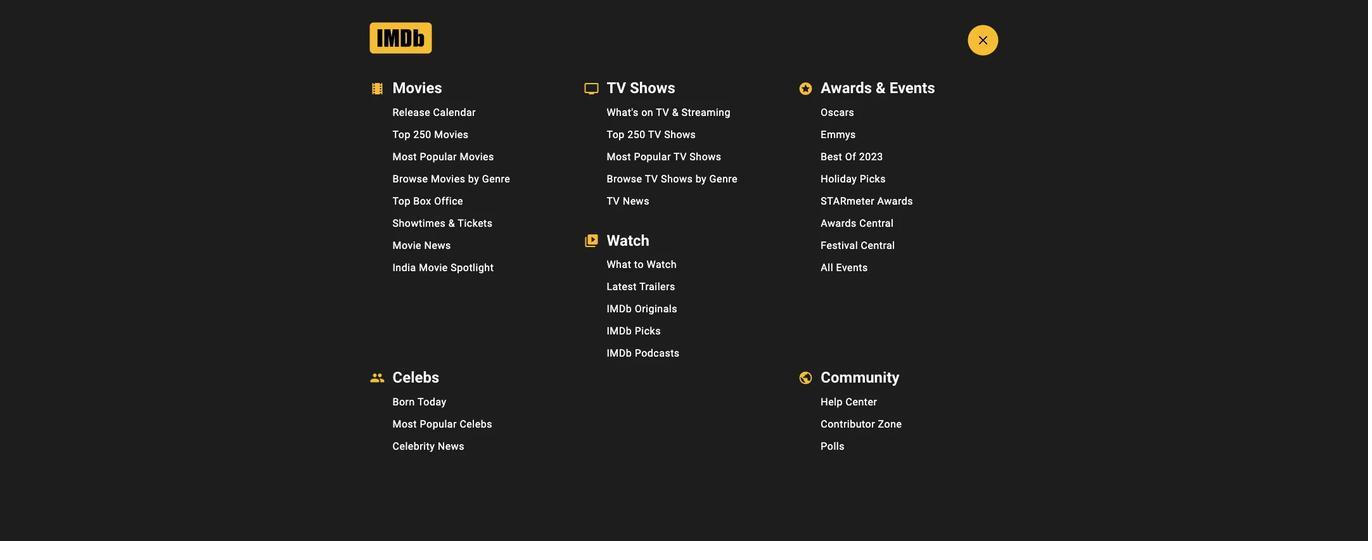 Task type: vqa. For each thing, say whether or not it's contained in the screenshot.
"Browse Movies by Genre" Link at the left top of the page
yes



Task type: locate. For each thing, give the bounding box(es) containing it.
director up for
[[421, 100, 454, 111]]

news down most popular celebs
[[438, 440, 465, 452]]

shows for most popular tv shows
[[690, 151, 722, 163]]

1 horizontal spatial all
[[821, 262, 834, 274]]

podcasts
[[635, 347, 680, 359]]

top
[[393, 129, 411, 141], [607, 129, 625, 141], [393, 195, 411, 207]]

and inside 'button'
[[397, 407, 414, 419]]

invisible
[[703, 119, 743, 131], [631, 328, 670, 340]]

1 vertical spatial additional
[[345, 435, 387, 445]]

the left the legend
[[509, 119, 524, 131]]

what to watch
[[607, 259, 677, 271]]

by
[[468, 173, 479, 185], [696, 173, 707, 185]]

top box office
[[393, 195, 463, 207]]

thunder inside 'button'
[[417, 407, 456, 419]]

0 vertical spatial the
[[682, 119, 700, 131]]

all inside button
[[406, 12, 417, 23]]

1 horizontal spatial genre
[[710, 173, 738, 185]]

info
[[421, 239, 439, 251], [482, 239, 501, 251]]

love down is
[[376, 134, 399, 146]]

0 vertical spatial &
[[672, 106, 679, 118]]

0 vertical spatial crew
[[655, 355, 675, 365]]

and for thor: love and thunder (2022)
[[402, 134, 420, 146]]

1 vertical spatial and
[[402, 134, 420, 146]]

and right chi
[[489, 119, 506, 131]]

what
[[607, 259, 632, 271]]

1 horizontal spatial crew
[[655, 355, 675, 365]]

love
[[376, 134, 399, 146], [373, 407, 395, 419]]

2 vertical spatial news
[[438, 440, 465, 452]]

2 browse from the left
[[607, 173, 642, 185]]

most
[[393, 151, 417, 163], [607, 151, 631, 163], [393, 418, 417, 430]]

best of 2023
[[821, 151, 883, 163]]

thor: up additional crew
[[345, 407, 370, 419]]

awards up festival
[[821, 217, 857, 229]]

tv down on
[[648, 129, 662, 141]]

invisible for the invisible man
[[631, 328, 670, 340]]

invisible inside button
[[631, 328, 670, 340]]

additional down 7.1
[[611, 355, 652, 365]]

0 horizontal spatial the
[[611, 328, 628, 340]]

browse up tv news
[[607, 173, 642, 185]]

0 vertical spatial thunder
[[422, 134, 462, 146]]

shows up browse tv shows by genre link
[[690, 151, 722, 163]]

invisible inside the invisible man (2020)
[[703, 119, 743, 131]]

0 vertical spatial shows
[[664, 129, 696, 141]]

2 the from the left
[[578, 119, 593, 131]]

1 horizontal spatial the
[[578, 119, 593, 131]]

0 horizontal spatial all
[[406, 12, 417, 23]]

2 genre from the left
[[710, 173, 738, 185]]

0 horizontal spatial info
[[421, 239, 439, 251]]

2 georgia from the top
[[294, 119, 331, 131]]

central inside awards central link
[[860, 217, 894, 229]]

1 vertical spatial love
[[373, 407, 395, 419]]

invisible for the invisible man (2020)
[[703, 119, 743, 131]]

the for the invisible man (2020)
[[682, 119, 700, 131]]

movies down (2022)
[[460, 151, 494, 163]]

movies up office
[[431, 173, 465, 185]]

on
[[642, 106, 654, 118]]

invisible down streaming
[[703, 119, 743, 131]]

thor:
[[349, 134, 374, 146], [345, 407, 370, 419]]

what to watch link
[[574, 254, 788, 276]]

0 horizontal spatial browse
[[393, 173, 428, 185]]

1 vertical spatial awards
[[821, 217, 857, 229]]

top left the box
[[393, 195, 411, 207]]

&
[[672, 106, 679, 118], [449, 217, 455, 229]]

latest
[[607, 281, 637, 293]]

imdb
[[607, 303, 632, 315], [607, 325, 632, 337], [607, 347, 632, 359]]

most down "rings"
[[607, 151, 631, 163]]

popular
[[420, 151, 457, 163], [634, 151, 671, 163], [420, 418, 457, 430]]

add
[[304, 165, 320, 176]]

1 vertical spatial georgia
[[294, 119, 331, 131]]

central up all events "link"
[[861, 239, 895, 251]]

all right menu
[[406, 12, 417, 23]]

tickets
[[458, 217, 493, 229]]

central down starmeter awards on the top right
[[860, 217, 894, 229]]

georgia for georgia nottage is known for shang-chi and the legend of the ten rings (2021) ,
[[294, 119, 331, 131]]

0 horizontal spatial by
[[468, 173, 479, 185]]

2 info from the left
[[482, 239, 501, 251]]

0 horizontal spatial invisible
[[631, 328, 670, 340]]

the up the star inline image
[[611, 328, 628, 340]]

0 horizontal spatial 250
[[413, 129, 432, 141]]

0 horizontal spatial additional
[[345, 435, 387, 445]]

georgia up second at the top of the page
[[294, 64, 399, 100]]

star inline image
[[611, 342, 620, 350]]

top 250 tv shows
[[607, 129, 696, 141]]

genre down most popular tv shows link at the top of page
[[710, 173, 738, 185]]

the inside button
[[611, 328, 628, 340]]

originals
[[635, 303, 678, 315]]

1 director from the left
[[421, 100, 454, 111]]

shows down most popular tv shows link at the top of page
[[661, 173, 693, 185]]

awards up awards central link
[[878, 195, 913, 207]]

the right of
[[578, 119, 593, 131]]

all for all
[[406, 12, 417, 23]]

and left today
[[397, 407, 414, 419]]

toggle acount menu image
[[993, 10, 1008, 25]]

thor: inside thor: love and thunder 'button'
[[345, 407, 370, 419]]

0 horizontal spatial picks
[[635, 325, 661, 337]]

top box office link
[[360, 190, 574, 212]]

(cast)
[[678, 356, 699, 365]]

0 horizontal spatial crew
[[389, 435, 410, 445]]

georgia
[[294, 64, 399, 100], [294, 119, 331, 131]]

0 vertical spatial imdb
[[607, 303, 632, 315]]

0 vertical spatial picks
[[860, 173, 886, 185]]

news down browse tv shows by genre
[[623, 195, 650, 207]]

the
[[682, 119, 700, 131], [611, 328, 628, 340]]

0 horizontal spatial man
[[673, 328, 693, 340]]

1 horizontal spatial awards
[[878, 195, 913, 207]]

browse up the box
[[393, 173, 428, 185]]

man
[[746, 119, 767, 131], [673, 328, 693, 340]]

browse for news
[[607, 173, 642, 185]]

1 horizontal spatial &
[[672, 106, 679, 118]]

0 horizontal spatial director
[[421, 100, 454, 111]]

born today link
[[360, 391, 574, 413]]

1 vertical spatial imdb
[[607, 325, 632, 337]]

1 georgia from the top
[[294, 64, 399, 100]]

tv inside top 250 tv shows link
[[648, 129, 662, 141]]

0 vertical spatial awards
[[878, 195, 913, 207]]

trailers
[[640, 281, 676, 293]]

info down showtimes
[[421, 239, 439, 251]]

tv down browse tv shows by genre
[[607, 195, 620, 207]]

imdb originals
[[607, 303, 678, 315]]

and down known
[[402, 134, 420, 146]]

picks down 2023 at the top right
[[860, 173, 886, 185]]

watch
[[647, 259, 677, 271]]

all
[[406, 12, 417, 23], [821, 262, 834, 274]]

1 vertical spatial the
[[611, 328, 628, 340]]

georgia up (2020)
[[294, 119, 331, 131]]

1 vertical spatial man
[[673, 328, 693, 340]]

1 imdb from the top
[[607, 303, 632, 315]]

crew down the thor: love and thunder at the left
[[389, 435, 410, 445]]

picks up imdb podcasts
[[635, 325, 661, 337]]

most down born
[[393, 418, 417, 430]]

love up additional crew
[[373, 407, 395, 419]]

imdb inside imdb podcasts link
[[607, 347, 632, 359]]

imdb up the star inline image
[[607, 325, 632, 337]]

1 horizontal spatial additional
[[611, 355, 652, 365]]

imdb picks link
[[574, 320, 788, 342]]

tv for on
[[656, 106, 669, 118]]

starmeter
[[821, 195, 875, 207]]

menu
[[360, 101, 574, 279], [574, 101, 788, 212], [788, 101, 1002, 279], [574, 254, 788, 364], [360, 391, 574, 457], [788, 391, 1002, 457]]

thor: up demo
[[349, 134, 374, 146]]

by down most popular tv shows link at the top of page
[[696, 173, 707, 185]]

1 vertical spatial picks
[[635, 325, 661, 337]]

0 horizontal spatial the
[[509, 119, 524, 131]]

1 browse from the left
[[393, 173, 428, 185]]

0 vertical spatial movies
[[434, 129, 469, 141]]

(2022)
[[465, 134, 496, 146]]

2 imdb from the top
[[607, 325, 632, 337]]

0 vertical spatial man
[[746, 119, 767, 131]]

2023
[[859, 151, 883, 163]]

crew
[[655, 355, 675, 365], [389, 435, 410, 445]]

popular down top 250 tv shows
[[634, 151, 671, 163]]

and
[[489, 119, 506, 131], [402, 134, 420, 146], [397, 407, 414, 419]]

imdb podcasts link
[[574, 342, 788, 364]]

list
[[878, 434, 893, 444]]

or
[[456, 100, 464, 111]]

genre up top box office link
[[482, 173, 510, 185]]

0 vertical spatial central
[[860, 217, 894, 229]]

1 horizontal spatial browse
[[607, 173, 642, 185]]

all inside "link"
[[821, 262, 834, 274]]

shows
[[664, 129, 696, 141], [690, 151, 722, 163], [661, 173, 693, 185]]

1 vertical spatial news
[[424, 239, 451, 251]]

georgia inside georgia nottage second unit director or assistant director
[[294, 64, 399, 100]]

by up top box office link
[[468, 173, 479, 185]]

& down office
[[449, 217, 455, 229]]

most popular celebs link
[[360, 413, 574, 435]]

3 imdb from the top
[[607, 347, 632, 359]]

0 vertical spatial all
[[406, 12, 417, 23]]

tv inside most popular tv shows link
[[674, 151, 687, 163]]

additional
[[611, 355, 652, 365], [345, 435, 387, 445]]

invisible up podcasts
[[631, 328, 670, 340]]

2 director from the left
[[508, 100, 540, 111]]

release
[[393, 106, 430, 118]]

thor: love and thunder (2022) link
[[349, 134, 496, 146]]

1 the from the left
[[509, 119, 524, 131]]

holiday picks link
[[788, 168, 1002, 190]]

oscars link
[[788, 101, 1002, 123]]

1 vertical spatial all
[[821, 262, 834, 274]]

0 vertical spatial love
[[376, 134, 399, 146]]

2 by from the left
[[696, 173, 707, 185]]

1 horizontal spatial nottage
[[407, 64, 515, 100]]

0 vertical spatial invisible
[[703, 119, 743, 131]]

imdb picks
[[607, 325, 661, 337]]

imdb podcasts
[[607, 347, 680, 359]]

ten
[[596, 119, 613, 131]]

agent info
[[451, 239, 501, 251]]

0 vertical spatial georgia
[[294, 64, 399, 100]]

shows down "what's on tv & streaming" link
[[664, 129, 696, 141]]

imdb inside imdb picks link
[[607, 325, 632, 337]]

man for the invisible man (2020)
[[746, 119, 767, 131]]

menu containing what's on tv & streaming
[[574, 101, 788, 212]]

menu containing born today
[[360, 391, 574, 457]]

crew for additional crew (cast)
[[655, 355, 675, 365]]

1 vertical spatial movies
[[460, 151, 494, 163]]

crew left the (cast)
[[655, 355, 675, 365]]

1 vertical spatial shows
[[690, 151, 722, 163]]

add photos, demo reels
[[304, 165, 402, 176]]

1 horizontal spatial the
[[682, 119, 700, 131]]

top for top 250 tv shows
[[607, 129, 625, 141]]

1 horizontal spatial man
[[746, 119, 767, 131]]

0 vertical spatial movie
[[393, 239, 422, 251]]

top down release
[[393, 129, 411, 141]]

1 vertical spatial thor:
[[345, 407, 370, 419]]

central inside festival central link
[[861, 239, 895, 251]]

news down showtimes & tickets
[[424, 239, 451, 251]]

1 info from the left
[[421, 239, 439, 251]]

tv for popular
[[674, 151, 687, 163]]

1 vertical spatial invisible
[[631, 328, 670, 340]]

2 vertical spatial movies
[[431, 173, 465, 185]]

india movie spotlight link
[[360, 257, 574, 279]]

movie
[[393, 239, 422, 251], [419, 262, 448, 274]]

additional for additional crew (cast)
[[611, 355, 652, 365]]

1 250 from the left
[[413, 129, 432, 141]]

emmys link
[[788, 123, 1002, 146]]

tv up browse tv shows by genre link
[[674, 151, 687, 163]]

view all topics image
[[992, 43, 1008, 58]]

0 vertical spatial and
[[489, 119, 506, 131]]

1 horizontal spatial picks
[[860, 173, 886, 185]]

1 vertical spatial crew
[[389, 435, 410, 445]]

menu containing release calendar
[[360, 101, 574, 279]]

popular down thor: love and thunder (2022) link
[[420, 151, 457, 163]]

agent
[[451, 239, 479, 251]]

0 vertical spatial additional
[[611, 355, 652, 365]]

tv inside "what's on tv & streaming" link
[[656, 106, 669, 118]]

best of 2023 link
[[788, 146, 1002, 168]]

(2021)
[[646, 119, 677, 131]]

starmeter awards link
[[788, 190, 1002, 212]]

list group
[[847, 327, 1075, 513], [847, 327, 1075, 455]]

movie up india
[[393, 239, 422, 251]]

man inside button
[[673, 328, 693, 340]]

1 vertical spatial central
[[861, 239, 895, 251]]

1 horizontal spatial invisible
[[703, 119, 743, 131]]

0 horizontal spatial genre
[[482, 173, 510, 185]]

1 vertical spatial thunder
[[417, 407, 456, 419]]

contact
[[380, 239, 418, 251]]

imdb down imdb picks
[[607, 347, 632, 359]]

1 horizontal spatial by
[[696, 173, 707, 185]]

movie news
[[393, 239, 451, 251]]

launch image
[[402, 163, 417, 178]]

(2020)
[[294, 134, 325, 146]]

0 vertical spatial news
[[623, 195, 650, 207]]

shows for top 250 tv shows
[[664, 129, 696, 141]]

top down what's
[[607, 129, 625, 141]]

& up ,
[[672, 106, 679, 118]]

close navigation drawer image
[[976, 32, 991, 48]]

man inside the invisible man (2020)
[[746, 119, 767, 131]]

7.1
[[621, 341, 634, 352]]

nottage for georgia nottage is known for shang-chi and the legend of the ten rings (2021) ,
[[334, 119, 372, 131]]

thunder for thor: love and thunder (2022)
[[422, 134, 462, 146]]

thor: love and thunder (2022)
[[349, 134, 496, 146]]

1 horizontal spatial info
[[482, 239, 501, 251]]

1 vertical spatial nottage
[[334, 119, 372, 131]]

imdb down "latest"
[[607, 303, 632, 315]]

imdb inside imdb originals link
[[607, 303, 632, 315]]

all left events
[[821, 262, 834, 274]]

contact info button
[[380, 239, 439, 251]]

movie down the movie news
[[419, 262, 448, 274]]

love for thor: love and thunder (2022)
[[376, 134, 399, 146]]

most up launch 'icon'
[[393, 151, 417, 163]]

0 horizontal spatial nottage
[[334, 119, 372, 131]]

nottage inside georgia nottage second unit director or assistant director
[[407, 64, 515, 100]]

movies down the calendar
[[434, 129, 469, 141]]

1 vertical spatial &
[[449, 217, 455, 229]]

showtimes & tickets link
[[360, 212, 574, 234]]

0 horizontal spatial &
[[449, 217, 455, 229]]

2 vertical spatial imdb
[[607, 347, 632, 359]]

contributor zone
[[821, 418, 902, 430]]

the inside the invisible man (2020)
[[682, 119, 700, 131]]

the right ,
[[682, 119, 700, 131]]

0 vertical spatial nottage
[[407, 64, 515, 100]]

man for the invisible man
[[673, 328, 693, 340]]

love inside thor: love and thunder 'button'
[[373, 407, 395, 419]]

2 250 from the left
[[628, 129, 646, 141]]

2 vertical spatial and
[[397, 407, 414, 419]]

and for thor: love and thunder
[[397, 407, 414, 419]]

0 vertical spatial thor:
[[349, 134, 374, 146]]

info right agent
[[482, 239, 501, 251]]

tv up (2021)
[[656, 106, 669, 118]]

nottage up or
[[407, 64, 515, 100]]

director
[[421, 100, 454, 111], [508, 100, 540, 111]]

additional down the thor: love and thunder at the left
[[345, 435, 387, 445]]

tv inside tv news link
[[607, 195, 620, 207]]

movies for top 250 movies
[[434, 129, 469, 141]]

imdb for imdb picks
[[607, 325, 632, 337]]

tv down most popular tv shows
[[645, 173, 658, 185]]

news
[[623, 195, 650, 207], [424, 239, 451, 251], [438, 440, 465, 452]]

popular for movies
[[420, 151, 457, 163]]

movie news link
[[360, 234, 574, 257]]

1 horizontal spatial 250
[[628, 129, 646, 141]]

nottage left is
[[334, 119, 372, 131]]

holiday
[[821, 173, 857, 185]]

250 for movies
[[413, 129, 432, 141]]

thor: love and thunder button
[[345, 407, 536, 420]]

1 horizontal spatial director
[[508, 100, 540, 111]]

director up the invisible man (2020)
[[508, 100, 540, 111]]

picks for holiday picks
[[860, 173, 886, 185]]



Task type: describe. For each thing, give the bounding box(es) containing it.
latest trailers link
[[574, 276, 788, 298]]

imdb originals link
[[574, 298, 788, 320]]

imdb for imdb podcasts
[[607, 347, 632, 359]]

1 genre from the left
[[482, 173, 510, 185]]

celebrity
[[393, 440, 435, 452]]

oscars
[[821, 106, 855, 118]]

reels
[[382, 165, 402, 176]]

most popular movies link
[[360, 146, 574, 168]]

the for the invisible man
[[611, 328, 628, 340]]

shang-chi and the legend of the ten rings (2021) link
[[437, 119, 677, 131]]

born
[[393, 396, 415, 408]]

help center link
[[788, 391, 1002, 413]]

central for awards central
[[860, 217, 894, 229]]

imdbpro button
[[939, 44, 974, 57]]

additional crew (cast)
[[611, 355, 699, 365]]

0 horizontal spatial awards
[[821, 217, 857, 229]]

additional crew
[[345, 435, 410, 445]]

browse tv shows by genre link
[[574, 168, 788, 190]]

menu containing oscars
[[788, 101, 1002, 279]]

1 vertical spatial movie
[[419, 262, 448, 274]]

what's
[[607, 106, 639, 118]]

starmeter awards
[[821, 195, 913, 207]]

the invisible man (2020)
[[294, 119, 767, 146]]

office
[[434, 195, 463, 207]]

menu button
[[332, 8, 393, 28]]

celebrity news link
[[360, 435, 574, 457]]

shang-
[[437, 119, 470, 131]]

2 vertical spatial shows
[[661, 173, 693, 185]]

release calendar
[[393, 106, 476, 118]]

movies for most popular movies
[[460, 151, 494, 163]]

rings
[[616, 119, 643, 131]]

most for most popular movies
[[393, 151, 417, 163]]

release calendar link
[[360, 101, 574, 123]]

news for movie news
[[424, 239, 451, 251]]

to
[[634, 259, 644, 271]]

polls link
[[788, 435, 1002, 457]]

browse tv shows by genre
[[607, 173, 738, 185]]

imdb for imdb originals
[[607, 303, 632, 315]]

thunder for thor: love and thunder
[[417, 407, 456, 419]]

tv news
[[607, 195, 650, 207]]

more image
[[788, 367, 804, 382]]

news for tv news
[[623, 195, 650, 207]]

add photos, demo reels button
[[294, 155, 547, 186]]

top 250 movies link
[[360, 123, 574, 146]]

the invisible man (2020) link
[[294, 119, 767, 146]]

what's on tv & streaming
[[607, 106, 731, 118]]

love for thor: love and thunder
[[373, 407, 395, 419]]

polls
[[821, 440, 845, 452]]

tv for 250
[[648, 129, 662, 141]]

help center
[[821, 396, 877, 408]]

list link
[[847, 327, 1075, 454]]

india movie spotlight
[[393, 262, 494, 274]]

georgia nottage second unit director or assistant director
[[294, 64, 540, 111]]

tv news link
[[574, 190, 788, 212]]

imdbpro
[[939, 45, 974, 56]]

what's on tv & streaming link
[[574, 101, 788, 123]]

info for agent info
[[482, 239, 501, 251]]

of
[[845, 151, 856, 163]]

georgia for georgia nottage second unit director or assistant director
[[294, 64, 399, 100]]

india
[[393, 262, 416, 274]]

emmys
[[821, 129, 856, 141]]

today
[[418, 396, 447, 408]]

thor: for thor: love and thunder
[[345, 407, 370, 419]]

central for festival central
[[861, 239, 895, 251]]

thor: for thor: love and thunder (2022)
[[349, 134, 374, 146]]

browse movies by genre
[[393, 173, 510, 185]]

browse movies by genre link
[[360, 168, 574, 190]]

browse for box
[[393, 173, 428, 185]]

born today
[[393, 396, 447, 408]]

all for all events
[[821, 262, 834, 274]]

most popular celebs
[[393, 418, 492, 430]]

most popular tv shows link
[[574, 146, 788, 168]]

,
[[677, 119, 680, 131]]

contributor zone link
[[788, 413, 1002, 435]]

popular down today
[[420, 418, 457, 430]]

nottage for georgia nottage second unit director or assistant director
[[407, 64, 515, 100]]

festival central
[[821, 239, 895, 251]]

assistant
[[467, 100, 505, 111]]

holiday picks
[[821, 173, 886, 185]]

celebrity news
[[393, 440, 465, 452]]

info for contact info
[[421, 239, 439, 251]]

menu containing help center
[[788, 391, 1002, 457]]

second
[[370, 100, 400, 111]]

additional for additional crew
[[345, 435, 387, 445]]

festival central link
[[788, 234, 1002, 257]]

awards central
[[821, 217, 894, 229]]

all events link
[[788, 257, 1002, 279]]

awards central link
[[788, 212, 1002, 234]]

menu
[[360, 12, 383, 23]]

most for most popular tv shows
[[607, 151, 631, 163]]

menu containing what to watch
[[574, 254, 788, 364]]

popular for tv
[[634, 151, 671, 163]]

most for most popular celebs
[[393, 418, 417, 430]]

center
[[846, 396, 877, 408]]

box
[[413, 195, 431, 207]]

arrow drop down image
[[417, 10, 432, 25]]

festival
[[821, 239, 858, 251]]

demo
[[356, 165, 379, 176]]

legend
[[527, 119, 562, 131]]

showtimes
[[393, 217, 446, 229]]

tv inside browse tv shows by genre link
[[645, 173, 658, 185]]

crew for additional crew
[[389, 435, 410, 445]]

1 by from the left
[[468, 173, 479, 185]]

top for top 250 movies
[[393, 129, 411, 141]]

picks for imdb picks
[[635, 325, 661, 337]]

of
[[565, 119, 575, 131]]

known
[[386, 119, 418, 131]]

latest trailers
[[607, 281, 676, 293]]

most popular movies
[[393, 151, 494, 163]]

news for celebrity news
[[438, 440, 465, 452]]

250 for tv
[[628, 129, 646, 141]]

celebs
[[460, 418, 492, 430]]

events
[[836, 262, 868, 274]]

all events
[[821, 262, 868, 274]]

top for top box office
[[393, 195, 411, 207]]

production art image
[[847, 327, 1075, 455]]

is
[[375, 119, 383, 131]]

streaming
[[682, 106, 731, 118]]

All search field
[[398, 8, 826, 28]]

spotlight
[[451, 262, 494, 274]]



